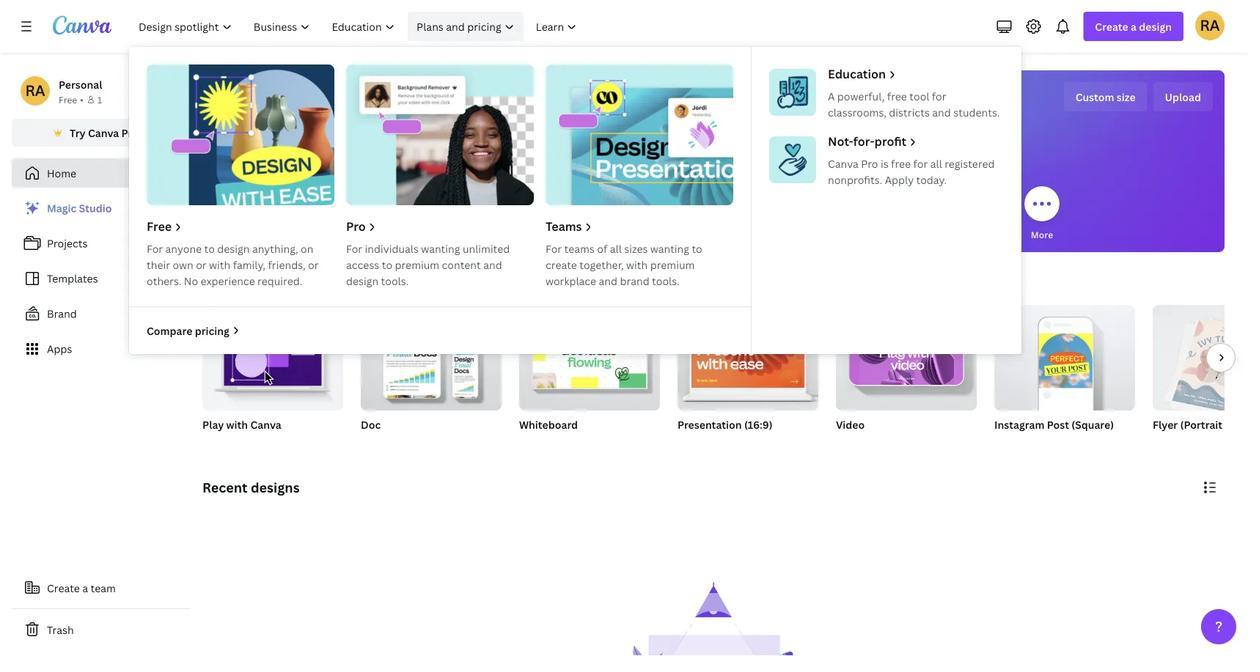 Task type: locate. For each thing, give the bounding box(es) containing it.
not-for-profit
[[828, 133, 907, 149]]

brand link
[[12, 299, 191, 329]]

wanting right the sizes
[[650, 242, 690, 256]]

and down the unlimited
[[483, 258, 502, 272]]

0 horizontal spatial pricing
[[195, 324, 229, 338]]

(square)
[[1072, 418, 1114, 432]]

with up experience
[[209, 258, 230, 272]]

for inside canva pro is free for all registered nonprofits. apply today.
[[914, 157, 928, 171]]

for for free
[[147, 242, 163, 256]]

canva right play
[[250, 418, 281, 432]]

experience
[[201, 274, 255, 288]]

create a team button
[[12, 574, 191, 603]]

for right tool
[[932, 89, 947, 103]]

0 horizontal spatial for
[[914, 157, 928, 171]]

design
[[1139, 19, 1172, 33], [712, 87, 787, 119], [217, 242, 250, 256], [346, 274, 379, 288]]

1 vertical spatial for
[[914, 157, 928, 171]]

whiteboard
[[519, 418, 578, 432]]

not-
[[828, 133, 854, 149]]

1 vertical spatial you
[[385, 228, 401, 241]]

1 horizontal spatial tools.
[[652, 274, 680, 288]]

0 horizontal spatial wanting
[[421, 242, 460, 256]]

pricing inside "menu"
[[195, 324, 229, 338]]

2 premium from the left
[[650, 258, 695, 272]]

presentation (16:9) group
[[678, 305, 819, 450]]

canva right try
[[88, 126, 119, 140]]

anyone
[[165, 242, 202, 256]]

size
[[1117, 90, 1136, 104]]

canva
[[88, 126, 119, 140], [828, 157, 859, 171], [250, 418, 281, 432]]

pro inside button
[[121, 126, 139, 140]]

upload
[[1165, 90, 1201, 104]]

whiteboards
[[522, 228, 577, 241]]

for up individuals
[[369, 228, 383, 241]]

or down on
[[308, 258, 319, 272]]

pro left for you
[[346, 219, 366, 234]]

for
[[932, 89, 947, 103], [914, 157, 928, 171]]

pricing
[[467, 19, 501, 33], [195, 324, 229, 338]]

premium down individuals
[[395, 258, 439, 272]]

all inside canva pro is free for all registered nonprofits. apply today.
[[931, 157, 942, 171]]

1 horizontal spatial or
[[308, 258, 319, 272]]

free left •
[[59, 94, 77, 106]]

a for team
[[82, 581, 88, 595]]

0 vertical spatial free
[[59, 94, 77, 106]]

canva inside canva pro is free for all registered nonprofits. apply today.
[[828, 157, 859, 171]]

1 horizontal spatial pro
[[346, 219, 366, 234]]

0 vertical spatial for
[[932, 89, 947, 103]]

for
[[369, 228, 383, 241], [147, 242, 163, 256], [346, 242, 362, 256], [546, 242, 562, 256]]

with inside for teams of all sizes wanting to create together, with premium workplace and brand tools.
[[627, 258, 648, 272]]

with right play
[[226, 418, 248, 432]]

to right the sizes
[[692, 242, 703, 256]]

create inside button
[[47, 581, 80, 595]]

group
[[995, 299, 1135, 411], [361, 305, 502, 411], [519, 305, 660, 411], [678, 305, 819, 411], [836, 305, 977, 411], [1153, 305, 1248, 415]]

design inside 'for anyone to design anything, on their own or with family, friends, or others. no experience required.'
[[217, 242, 250, 256]]

compare
[[147, 324, 192, 338]]

1 horizontal spatial you
[[663, 87, 707, 119]]

0 vertical spatial a
[[1131, 19, 1137, 33]]

0 horizontal spatial free
[[59, 94, 77, 106]]

None search field
[[494, 136, 934, 166]]

all
[[931, 157, 942, 171], [610, 242, 622, 256]]

teams
[[546, 219, 582, 234]]

plans and pricing
[[417, 19, 501, 33]]

canva up "nonprofits."
[[828, 157, 859, 171]]

tools. right the brand
[[652, 274, 680, 288]]

2 vertical spatial canva
[[250, 418, 281, 432]]

presentation (16:9)
[[678, 418, 773, 432]]

1 vertical spatial all
[[610, 242, 622, 256]]

post
[[1047, 418, 1069, 432]]

free
[[59, 94, 77, 106], [147, 219, 172, 234]]

custom size button
[[1064, 82, 1148, 111]]

what
[[554, 87, 616, 119]]

list
[[12, 194, 191, 364]]

flyer
[[1153, 418, 1178, 432]]

for teams of all sizes wanting to create together, with premium workplace and brand tools.
[[546, 242, 703, 288]]

1 horizontal spatial a
[[1131, 19, 1137, 33]]

recent designs
[[202, 479, 300, 497]]

group for video
[[836, 305, 977, 411]]

1 vertical spatial free
[[891, 157, 911, 171]]

on
[[301, 242, 313, 256]]

0 horizontal spatial a
[[82, 581, 88, 595]]

1 horizontal spatial wanting
[[650, 242, 690, 256]]

for up access
[[346, 242, 362, 256]]

0 vertical spatial you
[[663, 87, 707, 119]]

and down together,
[[599, 274, 618, 288]]

personal
[[59, 77, 102, 91]]

sizes
[[624, 242, 648, 256]]

with down the sizes
[[627, 258, 648, 272]]

to left try...
[[305, 275, 318, 293]]

for down 'whiteboards'
[[546, 242, 562, 256]]

list containing magic studio
[[12, 194, 191, 364]]

ruby anderson image for ruby anderson 'element'
[[21, 76, 50, 106]]

a powerful, free tool for classrooms, districts and students.
[[828, 89, 1000, 119]]

ruby anderson image
[[1196, 11, 1225, 40], [1196, 11, 1225, 40], [21, 76, 50, 106]]

1 vertical spatial canva
[[828, 157, 859, 171]]

friends,
[[268, 258, 306, 272]]

and inside dropdown button
[[446, 19, 465, 33]]

wanting up content
[[421, 242, 460, 256]]

0 horizontal spatial you
[[385, 228, 401, 241]]

1 vertical spatial pricing
[[195, 324, 229, 338]]

and
[[446, 19, 465, 33], [933, 105, 951, 119], [483, 258, 502, 272], [599, 274, 618, 288]]

group for whiteboard
[[519, 305, 660, 411]]

with inside 'for anyone to design anything, on their own or with family, friends, or others. no experience required.'
[[209, 258, 230, 272]]

for inside for teams of all sizes wanting to create together, with premium workplace and brand tools.
[[546, 242, 562, 256]]

a inside button
[[82, 581, 88, 595]]

group for presentation (16:9)
[[678, 305, 819, 411]]

1 horizontal spatial for
[[932, 89, 947, 103]]

create
[[1095, 19, 1129, 33], [47, 581, 80, 595]]

0 vertical spatial all
[[931, 157, 942, 171]]

group for flyer (portrait 8.5 × 
[[1153, 305, 1248, 415]]

wanting inside for individuals wanting unlimited access to premium content and design tools.
[[421, 242, 460, 256]]

plans and pricing menu
[[129, 47, 1022, 354]]

2 wanting from the left
[[650, 242, 690, 256]]

play with canva group
[[202, 305, 343, 433]]

premium
[[395, 258, 439, 272], [650, 258, 695, 272]]

free up districts
[[887, 89, 907, 103]]

try...
[[322, 275, 350, 293]]

apply
[[885, 173, 914, 187]]

today?
[[791, 87, 874, 119]]

to
[[204, 242, 215, 256], [692, 242, 703, 256], [382, 258, 392, 272], [305, 275, 318, 293]]

group for instagram post (square)
[[995, 299, 1135, 411]]

premium right together,
[[650, 258, 695, 272]]

1 wanting from the left
[[421, 242, 460, 256]]

create inside dropdown button
[[1095, 19, 1129, 33]]

magic studio
[[47, 201, 112, 215]]

all right 'of'
[[610, 242, 622, 256]]

0 horizontal spatial tools.
[[381, 274, 409, 288]]

try canva pro button
[[12, 119, 191, 147]]

tools. down individuals
[[381, 274, 409, 288]]

free inside plans and pricing "menu"
[[147, 219, 172, 234]]

for inside for individuals wanting unlimited access to premium content and design tools.
[[346, 242, 362, 256]]

for inside a powerful, free tool for classrooms, districts and students.
[[932, 89, 947, 103]]

create a design
[[1095, 19, 1172, 33]]

free for free •
[[59, 94, 77, 106]]

a inside dropdown button
[[1131, 19, 1137, 33]]

0 horizontal spatial pro
[[121, 126, 139, 140]]

0 vertical spatial pricing
[[467, 19, 501, 33]]

0 vertical spatial pro
[[121, 126, 139, 140]]

tools. inside for individuals wanting unlimited access to premium content and design tools.
[[381, 274, 409, 288]]

2 tools. from the left
[[652, 274, 680, 288]]

group for doc
[[361, 305, 502, 411]]

a left team
[[82, 581, 88, 595]]

you
[[202, 275, 226, 293]]

districts
[[889, 105, 930, 119]]

pricing right plans
[[467, 19, 501, 33]]

pricing inside dropdown button
[[467, 19, 501, 33]]

for for teams
[[546, 242, 562, 256]]

create up 'custom size'
[[1095, 19, 1129, 33]]

together,
[[580, 258, 624, 272]]

and right plans
[[446, 19, 465, 33]]

or right own
[[196, 258, 207, 272]]

0 horizontal spatial premium
[[395, 258, 439, 272]]

all up 'today.'
[[931, 157, 942, 171]]

with
[[209, 258, 230, 272], [627, 258, 648, 272], [226, 418, 248, 432]]

1 vertical spatial free
[[147, 219, 172, 234]]

today.
[[917, 173, 947, 187]]

1 horizontal spatial canva
[[250, 418, 281, 432]]

0 horizontal spatial create
[[47, 581, 80, 595]]

family,
[[233, 258, 266, 272]]

projects link
[[12, 229, 191, 258]]

to right anyone
[[204, 242, 215, 256]]

1 vertical spatial pro
[[861, 157, 878, 171]]

a
[[1131, 19, 1137, 33], [82, 581, 88, 595]]

free up 'apply'
[[891, 157, 911, 171]]

instagram
[[995, 418, 1045, 432]]

to down individuals
[[382, 258, 392, 272]]

free down new
[[147, 219, 172, 234]]

create for create a design
[[1095, 19, 1129, 33]]

for for pro
[[346, 242, 362, 256]]

you might want to try...
[[202, 275, 350, 293]]

1 horizontal spatial premium
[[650, 258, 695, 272]]

create
[[546, 258, 577, 272]]

and inside for teams of all sizes wanting to create together, with premium workplace and brand tools.
[[599, 274, 618, 288]]

and inside a powerful, free tool for classrooms, districts and students.
[[933, 105, 951, 119]]

individuals
[[365, 242, 419, 256]]

2 horizontal spatial pro
[[861, 157, 878, 171]]

pro inside canva pro is free for all registered nonprofits. apply today.
[[861, 157, 878, 171]]

you
[[663, 87, 707, 119], [385, 228, 401, 241]]

0 vertical spatial create
[[1095, 19, 1129, 33]]

and right districts
[[933, 105, 951, 119]]

for anyone to design anything, on their own or with family, friends, or others. no experience required.
[[147, 242, 319, 288]]

1 horizontal spatial create
[[1095, 19, 1129, 33]]

1 horizontal spatial pricing
[[467, 19, 501, 33]]

free
[[887, 89, 907, 103], [891, 157, 911, 171]]

1 vertical spatial create
[[47, 581, 80, 595]]

0 horizontal spatial or
[[196, 258, 207, 272]]

create left team
[[47, 581, 80, 595]]

0 vertical spatial free
[[887, 89, 907, 103]]

a for design
[[1131, 19, 1137, 33]]

0 vertical spatial canva
[[88, 126, 119, 140]]

recent
[[202, 479, 248, 497]]

a up size
[[1131, 19, 1137, 33]]

more
[[1031, 228, 1053, 241]]

1 horizontal spatial free
[[147, 219, 172, 234]]

free inside a powerful, free tool for classrooms, districts and students.
[[887, 89, 907, 103]]

for up their
[[147, 242, 163, 256]]

0 horizontal spatial canva
[[88, 126, 119, 140]]

education
[[828, 66, 886, 82]]

create a design button
[[1084, 12, 1184, 41]]

pricing right compare
[[195, 324, 229, 338]]

pro left is
[[861, 157, 878, 171]]

for up 'today.'
[[914, 157, 928, 171]]

for for education
[[932, 89, 947, 103]]

1 premium from the left
[[395, 258, 439, 272]]

for inside 'for anyone to design anything, on their own or with family, friends, or others. no experience required.'
[[147, 242, 163, 256]]

1 tools. from the left
[[381, 274, 409, 288]]

0 horizontal spatial all
[[610, 242, 622, 256]]

you up individuals
[[385, 228, 401, 241]]

1 vertical spatial a
[[82, 581, 88, 595]]

ra button
[[1196, 11, 1225, 40]]

1 horizontal spatial all
[[931, 157, 942, 171]]

2 horizontal spatial canva
[[828, 157, 859, 171]]

pro up home link
[[121, 126, 139, 140]]

home
[[47, 166, 76, 180]]

you right 'will'
[[663, 87, 707, 119]]

tools. inside for teams of all sizes wanting to create together, with premium workplace and brand tools.
[[652, 274, 680, 288]]

registered
[[945, 157, 995, 171]]



Task type: describe. For each thing, give the bounding box(es) containing it.
2 vertical spatial pro
[[346, 219, 366, 234]]

required.
[[258, 274, 303, 288]]

top level navigation element
[[129, 12, 1022, 354]]

custom
[[1076, 90, 1115, 104]]

own
[[173, 258, 193, 272]]

with for teams
[[627, 258, 648, 272]]

premium inside for individuals wanting unlimited access to premium content and design tools.
[[395, 258, 439, 272]]

flyer (portrait 8.5 × 
[[1153, 418, 1248, 432]]

8.5
[[1225, 418, 1240, 432]]

for for not-for-profit
[[914, 157, 928, 171]]

magic
[[47, 201, 76, 215]]

video
[[836, 418, 865, 432]]

projects
[[47, 237, 88, 250]]

nonprofits.
[[828, 173, 883, 187]]

to inside 'for anyone to design anything, on their own or with family, friends, or others. no experience required.'
[[204, 242, 215, 256]]

with for free
[[209, 258, 230, 272]]

and inside for individuals wanting unlimited access to premium content and design tools.
[[483, 258, 502, 272]]

might
[[230, 275, 267, 293]]

try
[[70, 126, 86, 140]]

for individuals wanting unlimited access to premium content and design tools.
[[346, 242, 510, 288]]

whiteboard group
[[519, 305, 660, 450]]

no
[[184, 274, 198, 288]]

1
[[97, 94, 102, 106]]

×
[[1243, 418, 1248, 432]]

all inside for teams of all sizes wanting to create together, with premium workplace and brand tools.
[[610, 242, 622, 256]]

2 or from the left
[[308, 258, 319, 272]]

you inside 'button'
[[385, 228, 401, 241]]

for-
[[854, 133, 875, 149]]

for inside 'button'
[[369, 228, 383, 241]]

video group
[[836, 305, 977, 450]]

canva pro is free for all registered nonprofits. apply today.
[[828, 157, 995, 187]]

whiteboards button
[[522, 176, 577, 252]]

doc group
[[361, 305, 502, 450]]

to inside for teams of all sizes wanting to create together, with premium workplace and brand tools.
[[692, 242, 703, 256]]

templates
[[47, 272, 98, 286]]

custom size
[[1076, 90, 1136, 104]]

content
[[442, 258, 481, 272]]

for you
[[369, 228, 401, 241]]

premium inside for teams of all sizes wanting to create together, with premium workplace and brand tools.
[[650, 258, 695, 272]]

with inside group
[[226, 418, 248, 432]]

anything,
[[252, 242, 298, 256]]

compare pricing
[[147, 324, 229, 338]]

studio
[[79, 201, 112, 215]]

(16:9)
[[744, 418, 773, 432]]

canva inside the try canva pro button
[[88, 126, 119, 140]]

free inside canva pro is free for all registered nonprofits. apply today.
[[891, 157, 911, 171]]

team
[[91, 581, 116, 595]]

for you button
[[367, 176, 403, 252]]

design inside for individuals wanting unlimited access to premium content and design tools.
[[346, 274, 379, 288]]

play with canva
[[202, 418, 281, 432]]

will
[[621, 87, 658, 119]]

doc
[[361, 418, 381, 432]]

canva inside play with canva group
[[250, 418, 281, 432]]

powerful,
[[838, 89, 885, 103]]

instagram post (square)
[[995, 418, 1114, 432]]

presentation
[[678, 418, 742, 432]]

profit
[[875, 133, 907, 149]]

trash
[[47, 623, 74, 637]]

apps link
[[12, 334, 191, 364]]

ruby anderson image for ra dropdown button
[[1196, 11, 1225, 40]]

brand
[[47, 307, 77, 321]]

create a team
[[47, 581, 116, 595]]

free for free
[[147, 219, 172, 234]]

templates link
[[12, 264, 191, 293]]

plans and pricing button
[[407, 12, 524, 41]]

unlimited
[[463, 242, 510, 256]]

classrooms,
[[828, 105, 887, 119]]

a
[[828, 89, 835, 103]]

students.
[[954, 105, 1000, 119]]

compare pricing link
[[147, 323, 241, 339]]

flyer (portrait 8.5 × 11 in) group
[[1153, 305, 1248, 450]]

what will you design today?
[[554, 87, 874, 119]]

free •
[[59, 94, 84, 106]]

1 or from the left
[[196, 258, 207, 272]]

design inside dropdown button
[[1139, 19, 1172, 33]]

want
[[270, 275, 302, 293]]

tool
[[910, 89, 930, 103]]

•
[[80, 94, 84, 106]]

others.
[[147, 274, 181, 288]]

their
[[147, 258, 170, 272]]

more button
[[1025, 176, 1060, 252]]

apps
[[47, 342, 72, 356]]

instagram post (square) group
[[995, 299, 1135, 450]]

of
[[597, 242, 608, 256]]

create for create a team
[[47, 581, 80, 595]]

teams
[[564, 242, 595, 256]]

access
[[346, 258, 379, 272]]

home link
[[12, 158, 191, 188]]

trash link
[[12, 615, 191, 645]]

to inside for individuals wanting unlimited access to premium content and design tools.
[[382, 258, 392, 272]]

new
[[156, 203, 175, 213]]

ruby anderson element
[[21, 76, 50, 106]]

(portrait
[[1181, 418, 1223, 432]]

designs
[[251, 479, 300, 497]]

wanting inside for teams of all sizes wanting to create together, with premium workplace and brand tools.
[[650, 242, 690, 256]]



Task type: vqa. For each thing, say whether or not it's contained in the screenshot.


